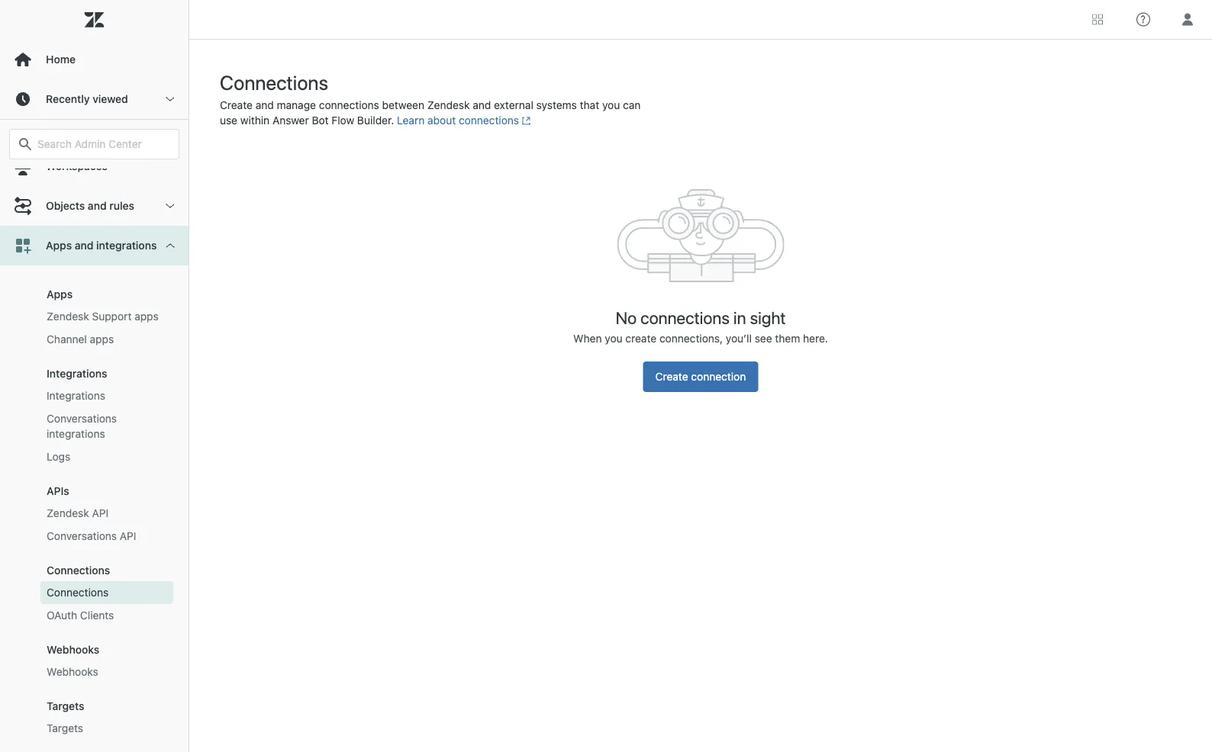 Task type: describe. For each thing, give the bounding box(es) containing it.
webhooks link
[[40, 661, 173, 684]]

zendesk api element
[[47, 506, 109, 521]]

integrations link
[[40, 385, 173, 408]]

tree item inside primary element
[[0, 226, 189, 753]]

apps and integrations
[[46, 239, 157, 252]]

zendesk api link
[[40, 502, 173, 525]]

targets link
[[40, 718, 173, 741]]

user menu image
[[1178, 10, 1198, 29]]

2 webhooks element from the top
[[47, 665, 98, 680]]

channel apps link
[[40, 328, 173, 351]]

api for conversations api
[[120, 530, 136, 543]]

apps for apps element
[[47, 288, 73, 301]]

targets for second targets element from the bottom of the apps and integrations group
[[47, 701, 84, 713]]

zendesk api
[[47, 507, 109, 520]]

clients
[[80, 610, 114, 622]]

conversations for integrations
[[47, 413, 117, 425]]

oauth clients element
[[47, 609, 114, 624]]

api for zendesk api
[[92, 507, 109, 520]]

oauth clients link
[[40, 605, 173, 628]]

tree inside primary element
[[0, 147, 189, 753]]

conversations api
[[47, 530, 136, 543]]

none search field inside primary element
[[2, 129, 187, 160]]

conversations integrations element
[[47, 412, 167, 442]]

workspaces button
[[0, 147, 189, 186]]

apis element
[[47, 485, 69, 498]]

primary element
[[0, 0, 189, 753]]

oauth
[[47, 610, 77, 622]]

recently viewed
[[46, 93, 128, 105]]

and for apps
[[75, 239, 94, 252]]

1 webhooks element from the top
[[47, 644, 99, 657]]

apis
[[47, 485, 69, 498]]

logs element
[[47, 450, 70, 465]]

integrations for 1st integrations element from the bottom of the apps and integrations group
[[47, 390, 105, 402]]

apps and integrations button
[[0, 226, 189, 266]]

0 vertical spatial apps
[[135, 310, 159, 323]]

webhooks for 1st webhooks element from the top of the apps and integrations group
[[47, 644, 99, 657]]



Task type: locate. For each thing, give the bounding box(es) containing it.
conversations for api
[[47, 530, 117, 543]]

connections element up oauth clients
[[47, 586, 109, 601]]

0 vertical spatial apps
[[46, 239, 72, 252]]

tree item containing apps and integrations
[[0, 226, 189, 753]]

2 targets element from the top
[[47, 722, 83, 737]]

targets down webhooks link
[[47, 723, 83, 735]]

1 vertical spatial targets element
[[47, 722, 83, 737]]

apps up the channel
[[47, 288, 73, 301]]

1 targets from the top
[[47, 701, 84, 713]]

zendesk support apps element
[[47, 309, 159, 324]]

0 vertical spatial integrations element
[[47, 368, 107, 380]]

apps inside 'element'
[[90, 333, 114, 346]]

zendesk support apps
[[47, 310, 159, 323]]

integrations down channel apps 'element'
[[47, 368, 107, 380]]

1 vertical spatial zendesk
[[47, 507, 89, 520]]

tree containing workspaces
[[0, 147, 189, 753]]

1 vertical spatial connections element
[[47, 586, 109, 601]]

integrations
[[47, 368, 107, 380], [47, 390, 105, 402]]

recently
[[46, 93, 90, 105]]

conversations down integrations link
[[47, 413, 117, 425]]

1 vertical spatial targets
[[47, 723, 83, 735]]

1 vertical spatial webhooks
[[47, 666, 98, 679]]

support
[[92, 310, 132, 323]]

None search field
[[2, 129, 187, 160]]

home
[[46, 53, 76, 66]]

connections element up connections link
[[47, 565, 110, 577]]

1 zendesk from the top
[[47, 310, 89, 323]]

zendesk products image
[[1093, 14, 1103, 25]]

apps right 'support'
[[135, 310, 159, 323]]

zendesk up the channel
[[47, 310, 89, 323]]

1 webhooks from the top
[[47, 644, 99, 657]]

0 vertical spatial and
[[88, 200, 107, 212]]

objects and rules button
[[0, 186, 189, 226]]

apps for apps and integrations
[[46, 239, 72, 252]]

integrations element
[[47, 368, 107, 380], [47, 389, 105, 404]]

help image
[[1137, 13, 1151, 26]]

0 vertical spatial connections element
[[47, 565, 110, 577]]

conversations down zendesk api "element"
[[47, 530, 117, 543]]

0 vertical spatial conversations
[[47, 413, 117, 425]]

1 vertical spatial integrations
[[47, 390, 105, 402]]

viewed
[[93, 93, 128, 105]]

apps down zendesk support apps element
[[90, 333, 114, 346]]

Search Admin Center field
[[37, 137, 170, 151]]

1 conversations from the top
[[47, 413, 117, 425]]

and for objects
[[88, 200, 107, 212]]

1 vertical spatial apps
[[47, 288, 73, 301]]

workspaces
[[46, 160, 108, 173]]

api down zendesk api link
[[120, 530, 136, 543]]

apps
[[46, 239, 72, 252], [47, 288, 73, 301]]

1 vertical spatial connections
[[47, 587, 109, 599]]

and inside apps and integrations 'dropdown button'
[[75, 239, 94, 252]]

api inside "element"
[[92, 507, 109, 520]]

1 connections from the top
[[47, 565, 110, 577]]

integrations inside 'dropdown button'
[[96, 239, 157, 252]]

2 targets from the top
[[47, 723, 83, 735]]

1 vertical spatial conversations
[[47, 530, 117, 543]]

0 vertical spatial integrations
[[47, 368, 107, 380]]

1 targets element from the top
[[47, 701, 84, 713]]

connections up connections link
[[47, 565, 110, 577]]

webhooks
[[47, 644, 99, 657], [47, 666, 98, 679]]

targets
[[47, 701, 84, 713], [47, 723, 83, 735]]

integrations element up conversations integrations
[[47, 389, 105, 404]]

apps
[[135, 310, 159, 323], [90, 333, 114, 346]]

2 conversations from the top
[[47, 530, 117, 543]]

connections
[[47, 565, 110, 577], [47, 587, 109, 599]]

apps element
[[47, 288, 73, 301]]

1 horizontal spatial apps
[[135, 310, 159, 323]]

and down objects and rules
[[75, 239, 94, 252]]

1 connections element from the top
[[47, 565, 110, 577]]

targets for 1st targets element from the bottom
[[47, 723, 83, 735]]

channel apps element
[[47, 332, 114, 347]]

zendesk down apis
[[47, 507, 89, 520]]

rules
[[109, 200, 134, 212]]

apps and integrations group
[[0, 266, 189, 753]]

home button
[[0, 40, 189, 79]]

targets element down webhooks link
[[47, 722, 83, 737]]

tree
[[0, 147, 189, 753]]

2 connections element from the top
[[47, 586, 109, 601]]

targets element
[[47, 701, 84, 713], [47, 722, 83, 737]]

integrations for 1st integrations element from the top of the apps and integrations group
[[47, 368, 107, 380]]

1 vertical spatial api
[[120, 530, 136, 543]]

logs link
[[40, 446, 173, 469]]

zendesk for zendesk api
[[47, 507, 89, 520]]

0 vertical spatial targets element
[[47, 701, 84, 713]]

objects
[[46, 200, 85, 212]]

2 integrations from the top
[[47, 390, 105, 402]]

apps inside apps and integrations 'dropdown button'
[[46, 239, 72, 252]]

and
[[88, 200, 107, 212], [75, 239, 94, 252]]

logs
[[47, 451, 70, 463]]

2 connections from the top
[[47, 587, 109, 599]]

1 integrations element from the top
[[47, 368, 107, 380]]

0 vertical spatial integrations
[[96, 239, 157, 252]]

0 vertical spatial api
[[92, 507, 109, 520]]

integrations down rules
[[96, 239, 157, 252]]

targets element up targets link at the bottom of page
[[47, 701, 84, 713]]

0 horizontal spatial apps
[[90, 333, 114, 346]]

conversations integrations
[[47, 413, 117, 441]]

2 webhooks from the top
[[47, 666, 98, 679]]

recently viewed button
[[0, 79, 189, 119]]

connections up oauth clients
[[47, 587, 109, 599]]

0 vertical spatial targets
[[47, 701, 84, 713]]

and inside objects and rules dropdown button
[[88, 200, 107, 212]]

integrations element down channel apps 'element'
[[47, 368, 107, 380]]

objects and rules
[[46, 200, 134, 212]]

1 horizontal spatial api
[[120, 530, 136, 543]]

conversations
[[47, 413, 117, 425], [47, 530, 117, 543]]

zendesk
[[47, 310, 89, 323], [47, 507, 89, 520]]

0 vertical spatial webhooks element
[[47, 644, 99, 657]]

0 vertical spatial connections
[[47, 565, 110, 577]]

webhooks element
[[47, 644, 99, 657], [47, 665, 98, 680]]

api
[[92, 507, 109, 520], [120, 530, 136, 543]]

channel
[[47, 333, 87, 346]]

apps inside apps and integrations group
[[47, 288, 73, 301]]

connections link
[[40, 582, 173, 605]]

api up conversations api link
[[92, 507, 109, 520]]

1 vertical spatial and
[[75, 239, 94, 252]]

conversations api element
[[47, 529, 136, 544]]

2 zendesk from the top
[[47, 507, 89, 520]]

1 vertical spatial integrations
[[47, 428, 105, 441]]

2 integrations element from the top
[[47, 389, 105, 404]]

zendesk for zendesk support apps
[[47, 310, 89, 323]]

targets up targets link at the bottom of page
[[47, 701, 84, 713]]

apps down objects
[[46, 239, 72, 252]]

zendesk support apps link
[[40, 305, 173, 328]]

1 vertical spatial apps
[[90, 333, 114, 346]]

1 vertical spatial webhooks element
[[47, 665, 98, 680]]

conversations integrations link
[[40, 408, 173, 446]]

oauth clients
[[47, 610, 114, 622]]

conversations api link
[[40, 525, 173, 548]]

0 vertical spatial webhooks
[[47, 644, 99, 657]]

webhooks for first webhooks element from the bottom
[[47, 666, 98, 679]]

tree item
[[0, 226, 189, 753]]

zendesk inside "element"
[[47, 507, 89, 520]]

integrations up logs
[[47, 428, 105, 441]]

integrations inside conversations integrations
[[47, 428, 105, 441]]

integrations
[[96, 239, 157, 252], [47, 428, 105, 441]]

0 vertical spatial zendesk
[[47, 310, 89, 323]]

channel apps
[[47, 333, 114, 346]]

integrations up conversations integrations
[[47, 390, 105, 402]]

connections element
[[47, 565, 110, 577], [47, 586, 109, 601]]

1 vertical spatial integrations element
[[47, 389, 105, 404]]

and left rules
[[88, 200, 107, 212]]

1 integrations from the top
[[47, 368, 107, 380]]

0 horizontal spatial api
[[92, 507, 109, 520]]



Task type: vqa. For each thing, say whether or not it's contained in the screenshot.
2
no



